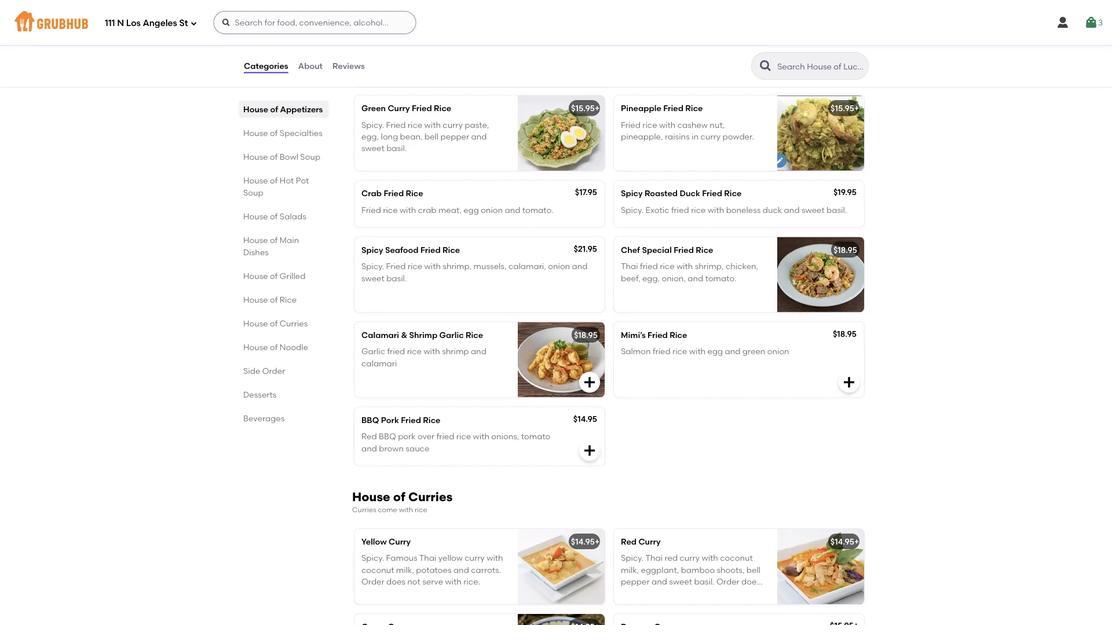 Task type: vqa. For each thing, say whether or not it's contained in the screenshot.
Perk
no



Task type: describe. For each thing, give the bounding box(es) containing it.
stir-
[[362, 35, 378, 45]]

paste,
[[465, 120, 489, 130]]

rice up shrimp
[[466, 330, 484, 340]]

milk, inside spicy. thai red curry with coconut milk, eggplant, bamboo shoots, bell pepper and sweet basil. order does not serve with rice.
[[621, 566, 639, 576]]

spicy. for spicy. exotic fried rice with boneless duck and sweet basil.
[[621, 205, 644, 215]]

tomato for and
[[379, 46, 409, 56]]

yellow curry image
[[518, 530, 605, 605]]

bean,
[[400, 132, 423, 142]]

house of noodle tab
[[243, 341, 325, 354]]

house of hot pot soup tab
[[243, 174, 325, 199]]

house of rice
[[243, 295, 297, 305]]

order inside tab
[[262, 366, 285, 376]]

calamari
[[362, 330, 399, 340]]

spicy roasted duck fried rice
[[621, 189, 742, 199]]

house of noodle
[[243, 343, 308, 352]]

fried inside fried rice with cashew nut, pineapple, raisins in curry powder.
[[621, 120, 641, 130]]

chef special fried rice image
[[778, 237, 865, 313]]

curry inside spicy. famous thai yellow curry with coconut milk, potatoes and carrots. order does not serve with rice.
[[465, 554, 485, 564]]

bell inside spicy. fried rice with bell pepper, chili and thai basil. button
[[703, 35, 717, 45]]

of for house of specialties
[[270, 128, 278, 138]]

basil. inside button
[[805, 35, 826, 45]]

rice inside tab
[[280, 295, 297, 305]]

thai inside spicy. thai red curry with coconut milk, eggplant, bamboo shoots, bell pepper and sweet basil. order does not serve with rice.
[[646, 554, 663, 564]]

mimi's fried rice
[[621, 330, 688, 340]]

0 vertical spatial bbq
[[362, 416, 379, 426]]

carrots.
[[471, 566, 501, 576]]

come
[[378, 506, 397, 515]]

$21.95
[[574, 244, 598, 254]]

pork
[[381, 416, 399, 426]]

curries for house of curries curries come with rice
[[409, 490, 453, 505]]

green
[[362, 103, 386, 113]]

chicken,
[[726, 262, 759, 272]]

onions,
[[492, 432, 520, 442]]

house of grilled
[[243, 271, 306, 281]]

rice up spicy. fried rice with shrimp, mussels, calamari, onion and sweet basil.
[[443, 245, 460, 255]]

rice. inside spicy. famous thai yellow curry with coconut milk, potatoes and carrots. order does not serve with rice.
[[464, 577, 481, 587]]

spicy. fried rice with curry paste, egg, long bean, bell pepper and sweet basil.
[[362, 120, 489, 153]]

bbq pork fried rice
[[362, 416, 441, 426]]

specialties
[[280, 128, 323, 138]]

&
[[401, 330, 408, 340]]

side
[[243, 366, 260, 376]]

soup inside "tab"
[[300, 152, 321, 162]]

with inside spicy. fried rice with shrimp, mussels, calamari, onion and sweet basil.
[[425, 262, 441, 272]]

mussels,
[[474, 262, 507, 272]]

and inside red bbq pork over fried rice with onions, tomato and brown sauce
[[362, 444, 377, 454]]

house for house of salads
[[243, 212, 268, 221]]

bbq inside red bbq pork over fried rice with onions, tomato and brown sauce
[[379, 432, 396, 442]]

0 vertical spatial garlic
[[440, 330, 464, 340]]

with inside spicy. fried rice with curry paste, egg, long bean, bell pepper and sweet basil.
[[425, 120, 441, 130]]

house of curries
[[243, 319, 308, 329]]

house for house of curries curries come with rice
[[352, 490, 391, 505]]

house for house of specialties
[[243, 128, 268, 138]]

fried down spicy roasted duck fried rice
[[672, 205, 690, 215]]

curry for yellow
[[389, 538, 411, 547]]

not inside spicy. famous thai yellow curry with coconut milk, potatoes and carrots. order does not serve with rice.
[[408, 577, 421, 587]]

$15.95 for spicy. fried rice with curry paste, egg, long bean, bell pepper and sweet basil.
[[572, 103, 595, 113]]

dishes
[[243, 247, 269, 257]]

Search for food, convenience, alcohol... search field
[[214, 11, 416, 34]]

fried for chef special fried rice
[[640, 262, 658, 272]]

special
[[642, 245, 672, 255]]

$18.95 for garlic fried rice with shrimp and calamari
[[574, 330, 598, 340]]

curry inside spicy. fried rice with curry paste, egg, long bean, bell pepper and sweet basil.
[[443, 120, 463, 130]]

fried inside spicy. fried rice with shrimp, mussels, calamari, onion and sweet basil.
[[386, 262, 406, 272]]

crab
[[362, 189, 382, 199]]

order inside spicy. famous thai yellow curry with coconut milk, potatoes and carrots. order does not serve with rice.
[[362, 577, 385, 587]]

house of specialties tab
[[243, 127, 325, 139]]

curries for house of curries
[[280, 319, 308, 329]]

spicy. thai red curry with coconut milk, eggplant, bamboo shoots, bell pepper and sweet basil. order does not serve with rice.
[[621, 554, 761, 599]]

pineapple fried rice
[[621, 103, 703, 113]]

exotic
[[646, 205, 670, 215]]

rice inside fried rice with cashew nut, pineapple, raisins in curry powder.
[[643, 120, 658, 130]]

salmon
[[621, 347, 651, 357]]

st
[[179, 18, 188, 28]]

not inside spicy. thai red curry with coconut milk, eggplant, bamboo shoots, bell pepper and sweet basil. order does not serve with rice.
[[621, 589, 634, 599]]

house for house of curries
[[243, 319, 268, 329]]

nut,
[[710, 120, 725, 130]]

thai inside thai fried rice with shrimp, chicken, beef, egg, onion, and tomato.
[[621, 262, 639, 272]]

house of salads tab
[[243, 210, 325, 223]]

$15.95 for fried rice with cashew nut, pineapple, raisins in curry powder.
[[831, 103, 855, 113]]

chili
[[751, 35, 767, 45]]

crab
[[418, 205, 437, 215]]

potatoes
[[416, 566, 452, 576]]

cashew
[[678, 120, 708, 130]]

green curry image
[[518, 615, 605, 626]]

fried rice with cashew nut, pineapple, raisins in curry powder.
[[621, 120, 755, 142]]

spicy. for spicy. famous thai yellow curry with coconut milk, potatoes and carrots. order does not serve with rice.
[[362, 554, 384, 564]]

of for house of appetizers
[[270, 104, 278, 114]]

serve inside spicy. famous thai yellow curry with coconut milk, potatoes and carrots. order does not serve with rice.
[[423, 577, 443, 587]]

curry inside fried rice with cashew nut, pineapple, raisins in curry powder.
[[701, 132, 721, 142]]

long
[[381, 132, 398, 142]]

+ for spicy. thai red curry with coconut milk, eggplant, bamboo shoots, bell pepper and sweet basil. order does not serve with rice.
[[855, 538, 860, 547]]

rice inside red bbq pork over fried rice with onions, tomato and brown sauce
[[457, 432, 471, 442]]

svg image for garlic fried rice with shrimp and calamari
[[583, 376, 597, 390]]

shrimp, for spicy seafood fried rice
[[443, 262, 472, 272]]

0 horizontal spatial svg image
[[190, 20, 197, 27]]

raisins
[[665, 132, 690, 142]]

reviews button
[[332, 45, 366, 87]]

duck
[[763, 205, 783, 215]]

shrimp
[[442, 347, 469, 357]]

beef,
[[621, 273, 641, 283]]

spicy. exotic fried rice with boneless duck and sweet basil.
[[621, 205, 848, 215]]

does inside spicy. famous thai yellow curry with coconut milk, potatoes and carrots. order does not serve with rice.
[[387, 577, 406, 587]]

of for house of salads
[[270, 212, 278, 221]]

$14.95 + for spicy. famous thai yellow curry with coconut milk, potatoes and carrots. order does not serve with rice.
[[571, 538, 600, 547]]

about
[[298, 61, 323, 71]]

garlic inside garlic fried rice with shrimp and calamari
[[362, 347, 386, 357]]

thai fried rice
[[362, 18, 421, 28]]

fried for calamari & shrimp garlic rice
[[387, 347, 405, 357]]

red curry image
[[778, 530, 865, 605]]

rice up the "over"
[[423, 416, 441, 426]]

crab fried rice
[[362, 189, 424, 199]]

house for house of rice
[[243, 295, 268, 305]]

brown
[[379, 444, 404, 454]]

curry for green
[[388, 103, 410, 113]]

spicy. inside button
[[621, 35, 644, 45]]

Search House of Luck Thai BBQ search field
[[777, 61, 865, 72]]

categories button
[[243, 45, 289, 87]]

rice up spicy. fried rice with curry paste, egg, long bean, bell pepper and sweet basil.
[[434, 103, 452, 113]]

with inside fried rice with cashew nut, pineapple, raisins in curry powder.
[[660, 120, 676, 130]]

thai fried rice image
[[518, 10, 605, 86]]

salads
[[280, 212, 306, 221]]

$14.95 + for spicy. thai red curry with coconut milk, eggplant, bamboo shoots, bell pepper and sweet basil. order does not serve with rice.
[[831, 538, 860, 547]]

spicy. for spicy. fried rice with curry paste, egg, long bean, bell pepper and sweet basil.
[[362, 120, 384, 130]]

spicy for spicy seafood fried rice
[[362, 245, 383, 255]]

svg image for salmon fried rice with egg and green onion
[[843, 376, 857, 390]]

thai up stir-
[[362, 18, 379, 28]]

house of curries curries come with rice
[[352, 490, 453, 515]]

red for red bbq pork over fried rice with onions, tomato and brown sauce
[[362, 432, 377, 442]]

appetizers
[[280, 104, 323, 114]]

and inside garlic fried rice with shrimp and calamari
[[471, 347, 487, 357]]

rice inside house of curries curries come with rice
[[415, 506, 428, 515]]

green curry fried rice
[[362, 103, 452, 113]]

yellow
[[362, 538, 387, 547]]

$15.95 + for fried rice with cashew nut, pineapple, raisins in curry powder.
[[831, 103, 860, 113]]

sweet inside spicy. thai red curry with coconut milk, eggplant, bamboo shoots, bell pepper and sweet basil. order does not serve with rice.
[[670, 577, 693, 587]]

roasted
[[645, 189, 678, 199]]

egg, inside the stir-fried rice with egg, green onion and tomato
[[433, 35, 450, 45]]

basil. down the $19.95
[[827, 205, 848, 215]]

about button
[[298, 45, 323, 87]]

of for house of bowl soup
[[270, 152, 278, 162]]

salmon fried rice with egg and green onion
[[621, 347, 790, 357]]

spicy. fried rice with bell pepper, chili and thai basil. button
[[614, 10, 865, 86]]

basil. inside spicy. fried rice with shrimp, mussels, calamari, onion and sweet basil.
[[387, 273, 407, 283]]

sweet inside spicy. fried rice with curry paste, egg, long bean, bell pepper and sweet basil.
[[362, 143, 385, 153]]

meat,
[[439, 205, 462, 215]]

of for house of noodle
[[270, 343, 278, 352]]

111
[[105, 18, 115, 28]]

thai inside spicy. famous thai yellow curry with coconut milk, potatoes and carrots. order does not serve with rice.
[[420, 554, 437, 564]]

1 horizontal spatial svg image
[[222, 18, 231, 27]]

and inside spicy. fried rice with curry paste, egg, long bean, bell pepper and sweet basil.
[[472, 132, 487, 142]]

desserts
[[243, 390, 277, 400]]

1 horizontal spatial green
[[743, 347, 766, 357]]

of for house of rice
[[270, 295, 278, 305]]

shrimp
[[410, 330, 438, 340]]

with inside thai fried rice with shrimp, chicken, beef, egg, onion, and tomato.
[[677, 262, 693, 272]]

green inside the stir-fried rice with egg, green onion and tomato
[[452, 35, 475, 45]]

rice inside spicy. fried rice with shrimp, mussels, calamari, onion and sweet basil.
[[408, 262, 423, 272]]

calamari & shrimp garlic rice
[[362, 330, 484, 340]]



Task type: locate. For each thing, give the bounding box(es) containing it.
egg, inside spicy. fried rice with curry paste, egg, long bean, bell pepper and sweet basil.
[[362, 132, 379, 142]]

1 horizontal spatial curries
[[352, 506, 377, 515]]

rice down house of grilled tab
[[280, 295, 297, 305]]

0 horizontal spatial red
[[362, 432, 377, 442]]

0 vertical spatial tomato
[[379, 46, 409, 56]]

house for house of noodle
[[243, 343, 268, 352]]

side order
[[243, 366, 285, 376]]

0 vertical spatial spicy
[[621, 189, 643, 199]]

house down the house of grilled
[[243, 295, 268, 305]]

milk, down famous
[[396, 566, 414, 576]]

svg image
[[1057, 16, 1070, 30], [583, 376, 597, 390], [843, 376, 857, 390], [583, 444, 597, 458]]

rice up crab
[[406, 189, 424, 199]]

$14.95 +
[[571, 538, 600, 547], [831, 538, 860, 547]]

1 horizontal spatial tomato
[[522, 432, 551, 442]]

coconut up shoots,
[[721, 554, 753, 564]]

0 horizontal spatial egg
[[464, 205, 479, 215]]

spicy seafood fried rice
[[362, 245, 460, 255]]

of for house of grilled
[[270, 271, 278, 281]]

mimi's
[[621, 330, 646, 340]]

1 does from the left
[[387, 577, 406, 587]]

$14.95 for spicy. thai red curry with coconut milk, eggplant, bamboo shoots, bell pepper and sweet basil. order does not serve with rice.
[[831, 538, 855, 547]]

does down shoots,
[[742, 577, 761, 587]]

spicy. inside spicy. thai red curry with coconut milk, eggplant, bamboo shoots, bell pepper and sweet basil. order does not serve with rice.
[[621, 554, 644, 564]]

order right side on the bottom
[[262, 366, 285, 376]]

house for house of appetizers
[[243, 104, 268, 114]]

0 horizontal spatial order
[[262, 366, 285, 376]]

0 horizontal spatial bell
[[425, 132, 439, 142]]

fried for mimi's fried rice
[[653, 347, 671, 357]]

boneless
[[727, 205, 761, 215]]

+ for spicy. famous thai yellow curry with coconut milk, potatoes and carrots. order does not serve with rice.
[[595, 538, 600, 547]]

egg,
[[433, 35, 450, 45], [362, 132, 379, 142], [643, 273, 660, 283]]

house for house of bowl soup
[[243, 152, 268, 162]]

$19.95
[[834, 188, 857, 197]]

house of curries tab
[[243, 318, 325, 330]]

curry
[[388, 103, 410, 113], [389, 538, 411, 547], [639, 538, 661, 547]]

rice inside thai fried rice with shrimp, chicken, beef, egg, onion, and tomato.
[[660, 262, 675, 272]]

0 horizontal spatial rice.
[[464, 577, 481, 587]]

0 horizontal spatial $15.95
[[572, 103, 595, 113]]

rice up cashew
[[686, 103, 703, 113]]

svg image
[[1085, 16, 1099, 30], [222, 18, 231, 27], [190, 20, 197, 27]]

of left the bowl
[[270, 152, 278, 162]]

yellow curry
[[362, 538, 411, 547]]

0 horizontal spatial garlic
[[362, 347, 386, 357]]

onion inside spicy. fried rice with shrimp, mussels, calamari, onion and sweet basil.
[[548, 262, 570, 272]]

chef
[[621, 245, 641, 255]]

0 vertical spatial green
[[452, 35, 475, 45]]

fried
[[378, 35, 396, 45], [672, 205, 690, 215], [640, 262, 658, 272], [387, 347, 405, 357], [653, 347, 671, 357], [437, 432, 455, 442]]

0 vertical spatial serve
[[423, 577, 443, 587]]

0 vertical spatial coconut
[[721, 554, 753, 564]]

rice. inside spicy. thai red curry with coconut milk, eggplant, bamboo shoots, bell pepper and sweet basil. order does not serve with rice.
[[677, 589, 694, 599]]

fried inside thai fried rice with shrimp, chicken, beef, egg, onion, and tomato.
[[640, 262, 658, 272]]

0 horizontal spatial coconut
[[362, 566, 394, 576]]

2 vertical spatial bell
[[747, 566, 761, 576]]

0 horizontal spatial serve
[[423, 577, 443, 587]]

of up come
[[393, 490, 406, 505]]

thai up eggplant, in the bottom right of the page
[[646, 554, 663, 564]]

with inside button
[[684, 35, 701, 45]]

sweet inside spicy. fried rice with shrimp, mussels, calamari, onion and sweet basil.
[[362, 273, 385, 283]]

green curry fried rice image
[[518, 96, 605, 171]]

+ for fried rice with cashew nut, pineapple, raisins in curry powder.
[[855, 103, 860, 113]]

bowl
[[280, 152, 299, 162]]

pepper inside spicy. fried rice with curry paste, egg, long bean, bell pepper and sweet basil.
[[441, 132, 470, 142]]

0 horizontal spatial shrimp,
[[443, 262, 472, 272]]

shrimp,
[[443, 262, 472, 272], [695, 262, 724, 272]]

curries inside tab
[[280, 319, 308, 329]]

sweet down spicy seafood fried rice
[[362, 273, 385, 283]]

1 vertical spatial spicy
[[362, 245, 383, 255]]

0 vertical spatial not
[[408, 577, 421, 587]]

0 vertical spatial curries
[[280, 319, 308, 329]]

of inside house of curries curries come with rice
[[393, 490, 406, 505]]

house of hot pot soup
[[243, 176, 309, 198]]

serve down potatoes
[[423, 577, 443, 587]]

fried down &
[[387, 347, 405, 357]]

coconut inside spicy. thai red curry with coconut milk, eggplant, bamboo shoots, bell pepper and sweet basil. order does not serve with rice.
[[721, 554, 753, 564]]

tomato. inside thai fried rice with shrimp, chicken, beef, egg, onion, and tomato.
[[706, 273, 737, 283]]

sauce
[[406, 444, 430, 454]]

house up house of specialties
[[243, 104, 268, 114]]

1 vertical spatial egg
[[708, 347, 723, 357]]

rice inside the stir-fried rice with egg, green onion and tomato
[[398, 35, 412, 45]]

bbq left pork
[[362, 416, 379, 426]]

yellow
[[439, 554, 463, 564]]

curry up eggplant, in the bottom right of the page
[[639, 538, 661, 547]]

bell left pepper,
[[703, 35, 717, 45]]

house of main dishes
[[243, 235, 299, 257]]

house left hot on the left top
[[243, 176, 268, 185]]

order inside spicy. thai red curry with coconut milk, eggplant, bamboo shoots, bell pepper and sweet basil. order does not serve with rice.
[[717, 577, 740, 587]]

rice inside button
[[668, 35, 682, 45]]

milk, inside spicy. famous thai yellow curry with coconut milk, potatoes and carrots. order does not serve with rice.
[[396, 566, 414, 576]]

house down house of rice
[[243, 319, 268, 329]]

sweet down "bamboo"
[[670, 577, 693, 587]]

thai fried rice with shrimp, chicken, beef, egg, onion, and tomato.
[[621, 262, 759, 283]]

0 horizontal spatial spicy
[[362, 245, 383, 255]]

1 horizontal spatial order
[[362, 577, 385, 587]]

0 horizontal spatial curries
[[280, 319, 308, 329]]

house of salads
[[243, 212, 306, 221]]

spicy. inside spicy. fried rice with curry paste, egg, long bean, bell pepper and sweet basil.
[[362, 120, 384, 130]]

1 vertical spatial garlic
[[362, 347, 386, 357]]

coconut inside spicy. famous thai yellow curry with coconut milk, potatoes and carrots. order does not serve with rice.
[[362, 566, 394, 576]]

2 horizontal spatial svg image
[[1085, 16, 1099, 30]]

bell inside spicy. thai red curry with coconut milk, eggplant, bamboo shoots, bell pepper and sweet basil. order does not serve with rice.
[[747, 566, 761, 576]]

1 horizontal spatial coconut
[[721, 554, 753, 564]]

house left the bowl
[[243, 152, 268, 162]]

rice up spicy. exotic fried rice with boneless duck and sweet basil.
[[725, 189, 742, 199]]

0 vertical spatial tomato.
[[523, 205, 554, 215]]

egg, inside thai fried rice with shrimp, chicken, beef, egg, onion, and tomato.
[[643, 273, 660, 283]]

of left grilled
[[270, 271, 278, 281]]

1 vertical spatial red
[[621, 538, 637, 547]]

0 horizontal spatial not
[[408, 577, 421, 587]]

curries left come
[[352, 506, 377, 515]]

house inside house of main dishes
[[243, 235, 268, 245]]

with inside garlic fried rice with shrimp and calamari
[[424, 347, 440, 357]]

soup right the bowl
[[300, 152, 321, 162]]

spicy. fried rice with shrimp, mussels, calamari, onion and sweet basil.
[[362, 262, 588, 283]]

svg image inside 3 'button'
[[1085, 16, 1099, 30]]

chef special fried rice
[[621, 245, 714, 255]]

fried for thai fried rice
[[378, 35, 396, 45]]

0 horizontal spatial green
[[452, 35, 475, 45]]

house inside house of hot pot soup
[[243, 176, 268, 185]]

2 $14.95 + from the left
[[831, 538, 860, 547]]

sweet
[[362, 143, 385, 153], [802, 205, 825, 215], [362, 273, 385, 283], [670, 577, 693, 587]]

fried inside red bbq pork over fried rice with onions, tomato and brown sauce
[[437, 432, 455, 442]]

of for house of curries curries come with rice
[[393, 490, 406, 505]]

and inside spicy. thai red curry with coconut milk, eggplant, bamboo shoots, bell pepper and sweet basil. order does not serve with rice.
[[652, 577, 668, 587]]

fried inside button
[[646, 35, 666, 45]]

bamboo
[[681, 566, 715, 576]]

0 horizontal spatial soup
[[243, 188, 264, 198]]

2 vertical spatial curries
[[352, 506, 377, 515]]

curry left paste,
[[443, 120, 463, 130]]

of left main
[[270, 235, 278, 245]]

rice. down carrots.
[[464, 577, 481, 587]]

house up house of main dishes
[[243, 212, 268, 221]]

1 horizontal spatial serve
[[636, 589, 657, 599]]

$14.95 for spicy. famous thai yellow curry with coconut milk, potatoes and carrots. order does not serve with rice.
[[571, 538, 595, 547]]

sweet right "duck"
[[802, 205, 825, 215]]

1 horizontal spatial $14.95 +
[[831, 538, 860, 547]]

spicy. inside spicy. fried rice with shrimp, mussels, calamari, onion and sweet basil.
[[362, 262, 384, 272]]

categories
[[244, 61, 288, 71]]

1 vertical spatial not
[[621, 589, 634, 599]]

not down potatoes
[[408, 577, 421, 587]]

1 horizontal spatial shrimp,
[[695, 262, 724, 272]]

+ for spicy. fried rice with curry paste, egg, long bean, bell pepper and sweet basil.
[[595, 103, 600, 113]]

tomato right onions,
[[522, 432, 551, 442]]

tomato. down chicken,
[[706, 273, 737, 283]]

2 horizontal spatial order
[[717, 577, 740, 587]]

and inside spicy. famous thai yellow curry with coconut milk, potatoes and carrots. order does not serve with rice.
[[454, 566, 469, 576]]

of up the house of bowl soup
[[270, 128, 278, 138]]

basil. down "bamboo"
[[695, 577, 715, 587]]

1 vertical spatial bbq
[[379, 432, 396, 442]]

does inside spicy. thai red curry with coconut milk, eggplant, bamboo shoots, bell pepper and sweet basil. order does not serve with rice.
[[742, 577, 761, 587]]

not down red curry
[[621, 589, 634, 599]]

house down "dishes"
[[243, 271, 268, 281]]

order down yellow
[[362, 577, 385, 587]]

main navigation navigation
[[0, 0, 1113, 45]]

house for house of main dishes
[[243, 235, 268, 245]]

house of bowl soup tab
[[243, 151, 325, 163]]

garlic fried rice with shrimp and calamari
[[362, 347, 487, 368]]

thai right chili
[[786, 35, 803, 45]]

angeles
[[143, 18, 177, 28]]

0 vertical spatial egg
[[464, 205, 479, 215]]

0 horizontal spatial does
[[387, 577, 406, 587]]

2 horizontal spatial curries
[[409, 490, 453, 505]]

order
[[262, 366, 285, 376], [362, 577, 385, 587], [717, 577, 740, 587]]

with inside red bbq pork over fried rice with onions, tomato and brown sauce
[[473, 432, 490, 442]]

main
[[280, 235, 299, 245]]

reviews
[[333, 61, 365, 71]]

los
[[126, 18, 141, 28]]

desserts tab
[[243, 389, 325, 401]]

0 vertical spatial egg,
[[433, 35, 450, 45]]

0 horizontal spatial tomato
[[379, 46, 409, 56]]

1 shrimp, from the left
[[443, 262, 472, 272]]

fried down mimi's fried rice
[[653, 347, 671, 357]]

1 horizontal spatial rice.
[[677, 589, 694, 599]]

stir-fried rice with egg, green onion and tomato
[[362, 35, 499, 56]]

2 $15.95 from the left
[[831, 103, 855, 113]]

serve
[[423, 577, 443, 587], [636, 589, 657, 599]]

powder.
[[723, 132, 755, 142]]

n
[[117, 18, 124, 28]]

fried rice with crab meat, egg onion and tomato.
[[362, 205, 554, 215]]

red curry
[[621, 538, 661, 547]]

0 horizontal spatial pepper
[[441, 132, 470, 142]]

of left salads
[[270, 212, 278, 221]]

red inside red bbq pork over fried rice with onions, tomato and brown sauce
[[362, 432, 377, 442]]

house of bowl soup
[[243, 152, 321, 162]]

search icon image
[[759, 59, 773, 73]]

of inside house of main dishes
[[270, 235, 278, 245]]

soup up house of salads
[[243, 188, 264, 198]]

tomato for onions,
[[522, 432, 551, 442]]

curry
[[443, 120, 463, 130], [701, 132, 721, 142], [465, 554, 485, 564], [680, 554, 700, 564]]

tomato. up calamari,
[[523, 205, 554, 215]]

1 milk, from the left
[[396, 566, 414, 576]]

1 $15.95 from the left
[[572, 103, 595, 113]]

1 horizontal spatial does
[[742, 577, 761, 587]]

red for red curry
[[621, 538, 637, 547]]

1 horizontal spatial garlic
[[440, 330, 464, 340]]

of inside tab
[[270, 104, 278, 114]]

1 horizontal spatial egg,
[[433, 35, 450, 45]]

0 vertical spatial pepper
[[441, 132, 470, 142]]

famous
[[386, 554, 418, 564]]

1 vertical spatial tomato.
[[706, 273, 737, 283]]

house of appetizers tab
[[243, 103, 325, 115]]

thai up beef,
[[621, 262, 639, 272]]

spicy for spicy roasted duck fried rice
[[621, 189, 643, 199]]

thai up potatoes
[[420, 554, 437, 564]]

coconut down famous
[[362, 566, 394, 576]]

basil. down long
[[387, 143, 407, 153]]

house up side on the bottom
[[243, 343, 268, 352]]

curry up "bamboo"
[[680, 554, 700, 564]]

curries up noodle
[[280, 319, 308, 329]]

1 vertical spatial serve
[[636, 589, 657, 599]]

house for house of grilled
[[243, 271, 268, 281]]

hot
[[280, 176, 294, 185]]

house for house of hot pot soup
[[243, 176, 268, 185]]

1 horizontal spatial egg
[[708, 347, 723, 357]]

spicy. fried rice with bell pepper, chili and thai basil.
[[621, 35, 826, 45]]

spicy. famous thai yellow curry with coconut milk, potatoes and carrots. order does not serve with rice.
[[362, 554, 503, 587]]

0 vertical spatial bell
[[703, 35, 717, 45]]

curry up famous
[[389, 538, 411, 547]]

1 horizontal spatial bell
[[703, 35, 717, 45]]

tomato inside the stir-fried rice with egg, green onion and tomato
[[379, 46, 409, 56]]

shrimp, inside spicy. fried rice with shrimp, mussels, calamari, onion and sweet basil.
[[443, 262, 472, 272]]

curries
[[280, 319, 308, 329], [409, 490, 453, 505], [352, 506, 377, 515]]

bbq up "brown"
[[379, 432, 396, 442]]

2 horizontal spatial bell
[[747, 566, 761, 576]]

3 button
[[1085, 12, 1104, 33]]

onion inside the stir-fried rice with egg, green onion and tomato
[[477, 35, 499, 45]]

shrimp, left mussels,
[[443, 262, 472, 272]]

0 horizontal spatial tomato.
[[523, 205, 554, 215]]

house up come
[[352, 490, 391, 505]]

does down famous
[[387, 577, 406, 587]]

pineapple fried rice image
[[778, 96, 865, 171]]

1 horizontal spatial pepper
[[621, 577, 650, 587]]

tomato down "thai fried rice" at the left top
[[379, 46, 409, 56]]

1 horizontal spatial $15.95 +
[[831, 103, 860, 113]]

1 vertical spatial green
[[743, 347, 766, 357]]

0 vertical spatial rice.
[[464, 577, 481, 587]]

fried down "thai fried rice" at the left top
[[378, 35, 396, 45]]

2 vertical spatial egg,
[[643, 273, 660, 283]]

spicy. for spicy. fried rice with shrimp, mussels, calamari, onion and sweet basil.
[[362, 262, 384, 272]]

3
[[1099, 18, 1104, 27]]

1 vertical spatial tomato
[[522, 432, 551, 442]]

0 vertical spatial red
[[362, 432, 377, 442]]

basil. inside spicy. thai red curry with coconut milk, eggplant, bamboo shoots, bell pepper and sweet basil. order does not serve with rice.
[[695, 577, 715, 587]]

calamari
[[362, 359, 397, 368]]

house up "dishes"
[[243, 235, 268, 245]]

bell right bean,
[[425, 132, 439, 142]]

1 vertical spatial pepper
[[621, 577, 650, 587]]

pot
[[296, 176, 309, 185]]

calamari & shrimp garlic rice image
[[518, 323, 605, 398]]

svg image for red bbq pork over fried rice with onions, tomato and brown sauce
[[583, 444, 597, 458]]

house of grilled tab
[[243, 270, 325, 282]]

tomato inside red bbq pork over fried rice with onions, tomato and brown sauce
[[522, 432, 551, 442]]

curry up carrots.
[[465, 554, 485, 564]]

rice.
[[464, 577, 481, 587], [677, 589, 694, 599]]

of left noodle
[[270, 343, 278, 352]]

house of rice tab
[[243, 294, 325, 306]]

$15.95 + for spicy. fried rice with curry paste, egg, long bean, bell pepper and sweet basil.
[[572, 103, 600, 113]]

fried
[[381, 18, 401, 28], [646, 35, 666, 45], [412, 103, 432, 113], [664, 103, 684, 113], [386, 120, 406, 130], [621, 120, 641, 130], [384, 189, 404, 199], [703, 189, 723, 199], [362, 205, 381, 215], [421, 245, 441, 255], [674, 245, 694, 255], [386, 262, 406, 272], [648, 330, 668, 340], [401, 416, 421, 426]]

rice inside garlic fried rice with shrimp and calamari
[[407, 347, 422, 357]]

thai inside button
[[786, 35, 803, 45]]

of up house of specialties
[[270, 104, 278, 114]]

fried inside garlic fried rice with shrimp and calamari
[[387, 347, 405, 357]]

basil.
[[805, 35, 826, 45], [387, 143, 407, 153], [827, 205, 848, 215], [387, 273, 407, 283], [695, 577, 715, 587]]

2 shrimp, from the left
[[695, 262, 724, 272]]

calamari,
[[509, 262, 547, 272]]

1 vertical spatial coconut
[[362, 566, 394, 576]]

in
[[692, 132, 699, 142]]

onion,
[[662, 273, 686, 283]]

of inside house of hot pot soup
[[270, 176, 278, 185]]

$17.95
[[575, 188, 598, 197]]

beverages
[[243, 414, 285, 424]]

spicy left seafood
[[362, 245, 383, 255]]

spicy. inside spicy. famous thai yellow curry with coconut milk, potatoes and carrots. order does not serve with rice.
[[362, 554, 384, 564]]

1 vertical spatial egg,
[[362, 132, 379, 142]]

of up house of noodle
[[270, 319, 278, 329]]

fried right the "over"
[[437, 432, 455, 442]]

shrimp, for chef special fried rice
[[695, 262, 724, 272]]

red
[[665, 554, 678, 564]]

curry for red
[[639, 538, 661, 547]]

and inside thai fried rice with shrimp, chicken, beef, egg, onion, and tomato.
[[688, 273, 704, 283]]

side order tab
[[243, 365, 325, 377]]

curry right green
[[388, 103, 410, 113]]

beverages tab
[[243, 413, 325, 425]]

0 horizontal spatial milk,
[[396, 566, 414, 576]]

of inside tab
[[270, 295, 278, 305]]

2 $15.95 + from the left
[[831, 103, 860, 113]]

pork
[[398, 432, 416, 442]]

$18.95 for thai fried rice with shrimp, chicken, beef, egg, onion, and tomato.
[[834, 245, 858, 255]]

spicy left roasted
[[621, 189, 643, 199]]

house of specialties
[[243, 128, 323, 138]]

bell inside spicy. fried rice with curry paste, egg, long bean, bell pepper and sweet basil.
[[425, 132, 439, 142]]

$15.95 + left pineapple
[[572, 103, 600, 113]]

of for house of curries
[[270, 319, 278, 329]]

basil. inside spicy. fried rice with curry paste, egg, long bean, bell pepper and sweet basil.
[[387, 143, 407, 153]]

rice. down "bamboo"
[[677, 589, 694, 599]]

$15.95
[[572, 103, 595, 113], [831, 103, 855, 113]]

serve down eggplant, in the bottom right of the page
[[636, 589, 657, 599]]

pepper down paste,
[[441, 132, 470, 142]]

1 horizontal spatial soup
[[300, 152, 321, 162]]

bell right shoots,
[[747, 566, 761, 576]]

1 horizontal spatial milk,
[[621, 566, 639, 576]]

and inside spicy. fried rice with shrimp, mussels, calamari, onion and sweet basil.
[[572, 262, 588, 272]]

spicy. for spicy. thai red curry with coconut milk, eggplant, bamboo shoots, bell pepper and sweet basil. order does not serve with rice.
[[621, 554, 644, 564]]

basil. down seafood
[[387, 273, 407, 283]]

1 vertical spatial rice.
[[677, 589, 694, 599]]

with inside house of curries curries come with rice
[[399, 506, 413, 515]]

with inside the stir-fried rice with egg, green onion and tomato
[[414, 35, 431, 45]]

1 vertical spatial soup
[[243, 188, 264, 198]]

garlic up calamari
[[362, 347, 386, 357]]

soup inside house of hot pot soup
[[243, 188, 264, 198]]

rice up the salmon fried rice with egg and green onion at the bottom
[[670, 330, 688, 340]]

and inside the stir-fried rice with egg, green onion and tomato
[[362, 46, 377, 56]]

curry down nut,
[[701, 132, 721, 142]]

1 horizontal spatial not
[[621, 589, 634, 599]]

rice up thai fried rice with shrimp, chicken, beef, egg, onion, and tomato.
[[696, 245, 714, 255]]

of down the house of grilled
[[270, 295, 278, 305]]

milk, left eggplant, in the bottom right of the page
[[621, 566, 639, 576]]

fried down special
[[640, 262, 658, 272]]

0 horizontal spatial egg,
[[362, 132, 379, 142]]

pineapple,
[[621, 132, 663, 142]]

$18.95
[[834, 245, 858, 255], [833, 329, 857, 339], [574, 330, 598, 340]]

fried inside spicy. fried rice with curry paste, egg, long bean, bell pepper and sweet basil.
[[386, 120, 406, 130]]

and inside button
[[769, 35, 784, 45]]

of
[[270, 104, 278, 114], [270, 128, 278, 138], [270, 152, 278, 162], [270, 176, 278, 185], [270, 212, 278, 221], [270, 235, 278, 245], [270, 271, 278, 281], [270, 295, 278, 305], [270, 319, 278, 329], [270, 343, 278, 352], [393, 490, 406, 505]]

1 vertical spatial bell
[[425, 132, 439, 142]]

house up the house of bowl soup
[[243, 128, 268, 138]]

1 $15.95 + from the left
[[572, 103, 600, 113]]

0 horizontal spatial $15.95 +
[[572, 103, 600, 113]]

1 vertical spatial curries
[[409, 490, 453, 505]]

sweet down long
[[362, 143, 385, 153]]

+
[[595, 103, 600, 113], [855, 103, 860, 113], [595, 538, 600, 547], [855, 538, 860, 547]]

house of main dishes tab
[[243, 234, 325, 259]]

basil. up search house of luck thai bbq search field
[[805, 35, 826, 45]]

1 horizontal spatial tomato.
[[706, 273, 737, 283]]

rice inside spicy. fried rice with curry paste, egg, long bean, bell pepper and sweet basil.
[[408, 120, 423, 130]]

green
[[452, 35, 475, 45], [743, 347, 766, 357]]

0 vertical spatial soup
[[300, 152, 321, 162]]

curry inside spicy. thai red curry with coconut milk, eggplant, bamboo shoots, bell pepper and sweet basil. order does not serve with rice.
[[680, 554, 700, 564]]

seafood
[[385, 245, 419, 255]]

shrimp, left chicken,
[[695, 262, 724, 272]]

house inside house of curries curries come with rice
[[352, 490, 391, 505]]

garlic up shrimp
[[440, 330, 464, 340]]

1 $14.95 + from the left
[[571, 538, 600, 547]]

1 horizontal spatial red
[[621, 538, 637, 547]]

2 horizontal spatial egg,
[[643, 273, 660, 283]]

rice up the stir-fried rice with egg, green onion and tomato
[[403, 18, 421, 28]]

1 horizontal spatial spicy
[[621, 189, 643, 199]]

house inside tab
[[243, 104, 268, 114]]

2 milk, from the left
[[621, 566, 639, 576]]

shrimp, inside thai fried rice with shrimp, chicken, beef, egg, onion, and tomato.
[[695, 262, 724, 272]]

of for house of main dishes
[[270, 235, 278, 245]]

of for house of hot pot soup
[[270, 176, 278, 185]]

0 horizontal spatial $14.95 +
[[571, 538, 600, 547]]

order down shoots,
[[717, 577, 740, 587]]

house inside tab
[[243, 295, 268, 305]]

coconut
[[721, 554, 753, 564], [362, 566, 394, 576]]

pepper down eggplant, in the bottom right of the page
[[621, 577, 650, 587]]

$15.95 + down search house of luck thai bbq search field
[[831, 103, 860, 113]]

2 does from the left
[[742, 577, 761, 587]]

serve inside spicy. thai red curry with coconut milk, eggplant, bamboo shoots, bell pepper and sweet basil. order does not serve with rice.
[[636, 589, 657, 599]]

spicy.
[[621, 35, 644, 45], [362, 120, 384, 130], [621, 205, 644, 215], [362, 262, 384, 272], [362, 554, 384, 564], [621, 554, 644, 564]]

red bbq pork over fried rice with onions, tomato and brown sauce
[[362, 432, 551, 454]]

of left hot on the left top
[[270, 176, 278, 185]]

pepper inside spicy. thai red curry with coconut milk, eggplant, bamboo shoots, bell pepper and sweet basil. order does not serve with rice.
[[621, 577, 650, 587]]

1 horizontal spatial $15.95
[[831, 103, 855, 113]]

curries down sauce on the left bottom
[[409, 490, 453, 505]]

svg image inside the main navigation navigation
[[1057, 16, 1070, 30]]



